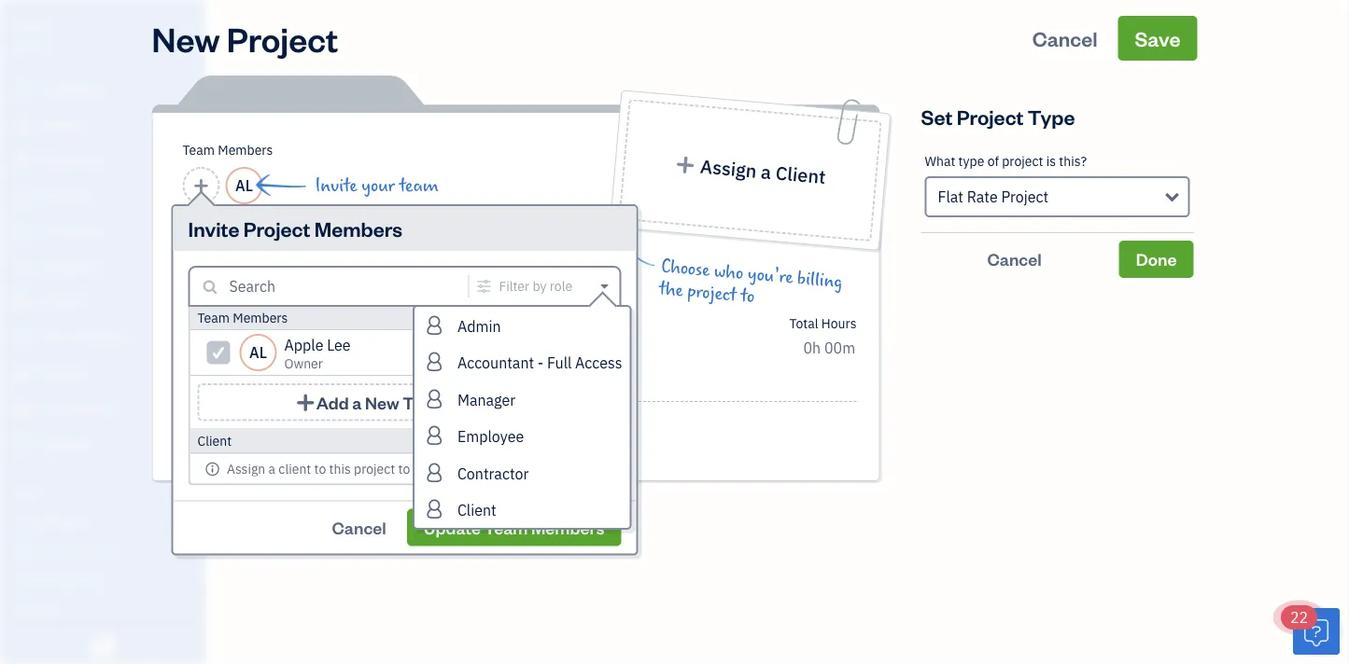 Task type: locate. For each thing, give the bounding box(es) containing it.
1 vertical spatial assign
[[422, 310, 461, 327]]

to left invite
[[398, 460, 410, 478]]

22
[[1290, 608, 1308, 628]]

project for set project type
[[957, 103, 1024, 130]]

0 horizontal spatial assign
[[227, 460, 265, 478]]

1 vertical spatial invite
[[188, 215, 239, 242]]

owner
[[15, 37, 49, 52], [284, 355, 323, 373]]

rate down of
[[967, 187, 998, 207]]

add for add a new team member
[[316, 392, 349, 414]]

Search text field
[[229, 275, 455, 298]]

apple up dashboard icon
[[15, 16, 55, 36]]

employee button
[[415, 418, 630, 455]]

0 vertical spatial cancel
[[1032, 25, 1098, 51]]

al right add team member "icon" at the left top
[[235, 176, 253, 196]]

apple left lee at the left of page
[[284, 336, 323, 355]]

0 horizontal spatial plus image
[[295, 393, 316, 412]]

as
[[464, 310, 477, 327]]

owner up dashboard icon
[[15, 37, 49, 52]]

invoice image
[[12, 188, 35, 206]]

info image down caretdown icon
[[591, 311, 606, 326]]

project inside choose who you're billing the project to
[[687, 281, 737, 306]]

1 vertical spatial new
[[365, 392, 399, 414]]

project
[[227, 16, 338, 60], [957, 103, 1024, 130], [1001, 187, 1049, 207], [243, 215, 310, 242]]

0 vertical spatial flat
[[938, 187, 964, 207]]

to down who
[[740, 286, 756, 308]]

0 vertical spatial add
[[316, 392, 349, 414]]

a inside assign a client
[[760, 159, 772, 184]]

flat down what
[[938, 187, 964, 207]]

payment image
[[12, 223, 35, 242]]

apple
[[15, 16, 55, 36], [284, 336, 323, 355]]

flat inside project type field
[[938, 187, 964, 207]]

plus image inside assign a client button
[[674, 155, 697, 175]]

2 vertical spatial assign
[[227, 460, 265, 478]]

add team member image
[[193, 175, 210, 197]]

1 horizontal spatial flat
[[938, 187, 964, 207]]

a
[[760, 159, 772, 184], [352, 392, 362, 414], [312, 417, 320, 437], [269, 460, 276, 478]]

1 vertical spatial client
[[197, 432, 232, 450]]

0 horizontal spatial to
[[314, 460, 326, 478]]

0 horizontal spatial owner
[[15, 37, 49, 52]]

flat
[[938, 187, 964, 207], [490, 315, 512, 332]]

Project Type field
[[925, 176, 1190, 218]]

1 horizontal spatial rate
[[967, 187, 998, 207]]

apple inside the main 'element'
[[15, 16, 55, 36]]

them.
[[448, 460, 482, 478]]

a for add a service
[[312, 417, 320, 437]]

rate up amount (usd) text box
[[515, 315, 542, 332]]

1 horizontal spatial invite
[[315, 176, 357, 196]]

invite
[[315, 176, 357, 196], [188, 215, 239, 242]]

is
[[1046, 153, 1056, 170]]

member
[[450, 392, 515, 414]]

full
[[547, 353, 572, 373]]

members
[[218, 141, 273, 159], [314, 215, 402, 242], [233, 310, 288, 327], [531, 517, 605, 539]]

0 horizontal spatial add
[[282, 417, 309, 437]]

invite
[[413, 460, 445, 478]]

invite left your
[[315, 176, 357, 196]]

0 vertical spatial client
[[775, 161, 827, 189]]

members down invite your team
[[314, 215, 402, 242]]

done
[[1136, 248, 1177, 270]]

cancel button
[[1016, 16, 1114, 61], [921, 241, 1108, 278], [315, 509, 403, 547]]

0 horizontal spatial rate
[[515, 315, 542, 332]]

Project Description text field
[[175, 279, 689, 302]]

freshbooks image
[[88, 635, 118, 657]]

1 vertical spatial cancel button
[[921, 241, 1108, 278]]

what
[[925, 153, 955, 170]]

0 vertical spatial rate
[[967, 187, 998, 207]]

date
[[201, 313, 228, 331]]

0 vertical spatial invite
[[315, 176, 357, 196]]

2 vertical spatial cancel
[[332, 517, 386, 539]]

what type of project is this? element
[[921, 139, 1194, 233]]

add a service button
[[175, 410, 459, 444]]

team right update
[[484, 517, 528, 539]]

1 vertical spatial apple
[[284, 336, 323, 355]]

0 horizontal spatial apple
[[15, 16, 55, 36]]

2 vertical spatial cancel button
[[315, 509, 403, 547]]

team up services
[[197, 310, 230, 327]]

0 horizontal spatial flat
[[490, 315, 512, 332]]

members up invite project members
[[218, 141, 273, 159]]

new project
[[152, 16, 338, 60]]

add a new team member button
[[197, 384, 612, 422]]

add right plus image
[[282, 417, 309, 437]]

to inside choose who you're billing the project to
[[740, 286, 756, 308]]

add
[[316, 392, 349, 414], [282, 417, 309, 437]]

0 vertical spatial owner
[[15, 37, 49, 52]]

2 vertical spatial client
[[457, 501, 496, 521]]

project down choose
[[687, 281, 737, 306]]

End date in  format text field
[[175, 338, 402, 358]]

0 vertical spatial apple
[[15, 16, 55, 36]]

chart image
[[12, 401, 35, 419]]

1 vertical spatial cancel
[[987, 248, 1042, 270]]

0 vertical spatial plus image
[[674, 155, 697, 175]]

done button
[[1119, 241, 1194, 278]]

1 vertical spatial flat
[[490, 315, 512, 332]]

new
[[152, 16, 220, 60], [365, 392, 399, 414]]

this
[[329, 460, 351, 478]]

al
[[235, 176, 253, 196], [249, 343, 267, 363]]

update team members button
[[407, 509, 621, 547]]

apple inside apple lee owner
[[284, 336, 323, 355]]

1 horizontal spatial client
[[457, 501, 496, 521]]

cancel down flat rate project
[[987, 248, 1042, 270]]

accountant
[[457, 353, 534, 373]]

Amount (USD) text field
[[490, 338, 531, 358]]

cancel for done
[[987, 248, 1042, 270]]

members down contractor button
[[531, 517, 605, 539]]

assign for assign a client to this project to invite them.
[[227, 460, 265, 478]]

to left this at the left of the page
[[314, 460, 326, 478]]

update team members
[[424, 517, 605, 539]]

accountant - full access button
[[415, 344, 630, 381]]

owner left lee at the left of page
[[284, 355, 323, 373]]

invite down add team member "icon" at the left top
[[188, 215, 239, 242]]

apple lee owner
[[284, 336, 351, 373]]

1 horizontal spatial assign
[[422, 310, 461, 327]]

client button
[[415, 492, 630, 528]]

cancel
[[1032, 25, 1098, 51], [987, 248, 1042, 270], [332, 517, 386, 539]]

project inside field
[[1001, 187, 1049, 207]]

0 vertical spatial assign
[[699, 154, 758, 183]]

team members up end date in  format text field
[[197, 310, 288, 327]]

accountant - full access
[[457, 353, 622, 373]]

1 horizontal spatial new
[[365, 392, 399, 414]]

to
[[740, 286, 756, 308], [314, 460, 326, 478], [398, 460, 410, 478]]

info image left client
[[205, 462, 220, 477]]

bank connections image
[[14, 573, 200, 588]]

0 vertical spatial team members
[[183, 141, 273, 159]]

add a service
[[282, 417, 373, 437]]

filter by role
[[499, 278, 573, 295]]

assign
[[699, 154, 758, 183], [422, 310, 461, 327], [227, 460, 265, 478]]

members up end date in  format text field
[[233, 310, 288, 327]]

client
[[775, 161, 827, 189], [197, 432, 232, 450], [457, 501, 496, 521]]

apple for lee
[[284, 336, 323, 355]]

project
[[1002, 153, 1043, 170], [687, 281, 737, 306], [480, 310, 522, 327], [354, 460, 395, 478]]

cancel button down flat rate project
[[921, 241, 1108, 278]]

type
[[959, 153, 984, 170]]

flat rate project
[[938, 187, 1049, 207]]

al left apple lee owner at the bottom of page
[[249, 343, 267, 363]]

team
[[399, 176, 439, 196]]

money image
[[12, 365, 35, 384]]

members inside button
[[531, 517, 605, 539]]

invite for invite project members
[[188, 215, 239, 242]]

you're
[[747, 264, 794, 289]]

1 vertical spatial rate
[[515, 315, 542, 332]]

plus image up add a service
[[295, 393, 316, 412]]

0 vertical spatial new
[[152, 16, 220, 60]]

assign as project manager
[[422, 310, 576, 327]]

plus image inside the add a new team member button
[[295, 393, 316, 412]]

flat up amount (usd) text box
[[490, 315, 512, 332]]

team members image
[[14, 514, 200, 528]]

1 horizontal spatial plus image
[[674, 155, 697, 175]]

1 horizontal spatial to
[[398, 460, 410, 478]]

1 vertical spatial plus image
[[295, 393, 316, 412]]

a for assign a client to this project to invite them.
[[269, 460, 276, 478]]

team members up add team member "icon" at the left top
[[183, 141, 273, 159]]

cancel button up type
[[1016, 16, 1114, 61]]

cancel up type
[[1032, 25, 1098, 51]]

1 horizontal spatial add
[[316, 392, 349, 414]]

team inside button
[[484, 517, 528, 539]]

flat for flat rate project
[[938, 187, 964, 207]]

items and services image
[[14, 543, 200, 558]]

the
[[658, 279, 684, 301]]

add up add a service
[[316, 392, 349, 414]]

1 horizontal spatial owner
[[284, 355, 323, 373]]

0 horizontal spatial new
[[152, 16, 220, 60]]

a for add a new team member
[[352, 392, 362, 414]]

project for new project
[[227, 16, 338, 60]]

owner inside apple lee owner
[[284, 355, 323, 373]]

service
[[324, 417, 373, 437]]

info image
[[591, 311, 606, 326], [205, 462, 220, 477]]

admin
[[457, 317, 501, 336]]

1 vertical spatial add
[[282, 417, 309, 437]]

who
[[713, 261, 744, 284]]

manager
[[457, 390, 516, 410]]

2 horizontal spatial assign
[[699, 154, 758, 183]]

1 horizontal spatial info image
[[591, 311, 606, 326]]

0 vertical spatial info image
[[591, 311, 606, 326]]

client inside assign a client
[[775, 161, 827, 189]]

plus image left assign a client
[[674, 155, 697, 175]]

project image
[[12, 294, 35, 313]]

add a new team member
[[316, 392, 515, 414]]

1 horizontal spatial apple
[[284, 336, 323, 355]]

2 horizontal spatial client
[[775, 161, 827, 189]]

2 horizontal spatial to
[[740, 286, 756, 308]]

plus image for add
[[295, 393, 316, 412]]

what type of project is this?
[[925, 153, 1087, 170]]

1 vertical spatial al
[[249, 343, 267, 363]]

team members
[[183, 141, 273, 159], [197, 310, 288, 327]]

rate
[[967, 187, 998, 207], [515, 315, 542, 332]]

set project type
[[921, 103, 1075, 130]]

1 vertical spatial owner
[[284, 355, 323, 373]]

0 horizontal spatial invite
[[188, 215, 239, 242]]

cancel down assign a client to this project to invite them.
[[332, 517, 386, 539]]

0 vertical spatial cancel button
[[1016, 16, 1114, 61]]

Hourly Budget text field
[[803, 338, 857, 358]]

end
[[175, 313, 198, 331]]

team left "member"
[[403, 392, 446, 414]]

cancel button down assign a client to this project to invite them.
[[315, 509, 403, 547]]

new inside button
[[365, 392, 399, 414]]

rate inside project type field
[[967, 187, 998, 207]]

0 horizontal spatial info image
[[205, 462, 220, 477]]

plus image
[[674, 155, 697, 175], [295, 393, 316, 412]]

contractor
[[457, 464, 529, 484]]

assign inside assign a client
[[699, 154, 758, 183]]

team
[[183, 141, 215, 159], [197, 310, 230, 327], [403, 392, 446, 414], [484, 517, 528, 539]]



Task type: vqa. For each thing, say whether or not it's contained in the screenshot.
More Actions
no



Task type: describe. For each thing, give the bounding box(es) containing it.
apple for owner
[[15, 16, 55, 36]]

assign a client to this project to invite them.
[[227, 460, 482, 478]]

timer image
[[12, 330, 35, 348]]

a for assign a client
[[760, 159, 772, 184]]

settings image
[[14, 603, 200, 618]]

total
[[789, 315, 818, 332]]

hours
[[822, 315, 857, 332]]

expense image
[[12, 259, 35, 277]]

settings image
[[473, 279, 495, 294]]

employee
[[457, 427, 524, 447]]

end date
[[175, 313, 228, 331]]

caretdown image
[[601, 279, 616, 294]]

your
[[362, 176, 395, 196]]

team inside button
[[403, 392, 446, 414]]

access
[[575, 353, 622, 373]]

-
[[538, 353, 544, 373]]

to for who
[[740, 286, 756, 308]]

estimate image
[[12, 152, 35, 171]]

1 vertical spatial team members
[[197, 310, 288, 327]]

Project Name text field
[[175, 229, 689, 266]]

role
[[550, 278, 573, 295]]

team up add team member "icon" at the left top
[[183, 141, 215, 159]]

plus image for assign
[[674, 155, 697, 175]]

report image
[[12, 436, 35, 455]]

total hours
[[789, 315, 857, 332]]

client image
[[12, 117, 35, 135]]

client
[[279, 460, 311, 478]]

update
[[424, 517, 481, 539]]

assign a client button
[[618, 99, 882, 242]]

billing
[[797, 268, 844, 293]]

lee
[[327, 336, 351, 355]]

project left is
[[1002, 153, 1043, 170]]

by
[[533, 278, 547, 295]]

rate for flat rate project
[[967, 187, 998, 207]]

admin button
[[415, 307, 630, 344]]

add for add a service
[[282, 417, 309, 437]]

this?
[[1059, 153, 1087, 170]]

save button
[[1118, 16, 1197, 61]]

client inside "client" button
[[457, 501, 496, 521]]

services
[[175, 378, 235, 395]]

save
[[1135, 25, 1181, 51]]

filter by role button
[[473, 278, 616, 295]]

apple owner
[[15, 16, 55, 52]]

cancel button for done
[[921, 241, 1108, 278]]

cancel button for update team members
[[315, 509, 403, 547]]

choose who you're billing the project to
[[658, 257, 844, 308]]

invite your team
[[315, 176, 439, 196]]

assign for assign as project manager
[[422, 310, 461, 327]]

22 button
[[1281, 606, 1340, 655]]

assign a client
[[699, 154, 827, 189]]

choose
[[660, 257, 711, 281]]

apps image
[[14, 484, 200, 499]]

0 vertical spatial al
[[235, 176, 253, 196]]

resource center badge image
[[1293, 609, 1340, 655]]

filter
[[499, 278, 530, 295]]

0 horizontal spatial client
[[197, 432, 232, 450]]

set
[[921, 103, 953, 130]]

dashboard image
[[12, 81, 35, 100]]

manager
[[525, 310, 576, 327]]

owner inside apple owner
[[15, 37, 49, 52]]

project for invite project members
[[243, 215, 310, 242]]

1 vertical spatial info image
[[205, 462, 220, 477]]

flat for flat rate
[[490, 315, 512, 332]]

to for a
[[398, 460, 410, 478]]

contractor button
[[415, 455, 630, 492]]

plus image
[[261, 416, 278, 438]]

flat rate
[[490, 315, 542, 332]]

cancel for update team members
[[332, 517, 386, 539]]

main element
[[0, 0, 252, 665]]

assign for assign a client
[[699, 154, 758, 183]]

invite for invite your team
[[315, 176, 357, 196]]

manager button
[[415, 381, 630, 418]]

of
[[988, 153, 999, 170]]

type
[[1028, 103, 1075, 130]]

project right as
[[480, 310, 522, 327]]

invite project members
[[188, 215, 402, 242]]

rate for flat rate
[[515, 315, 542, 332]]

project right this at the left of the page
[[354, 460, 395, 478]]



